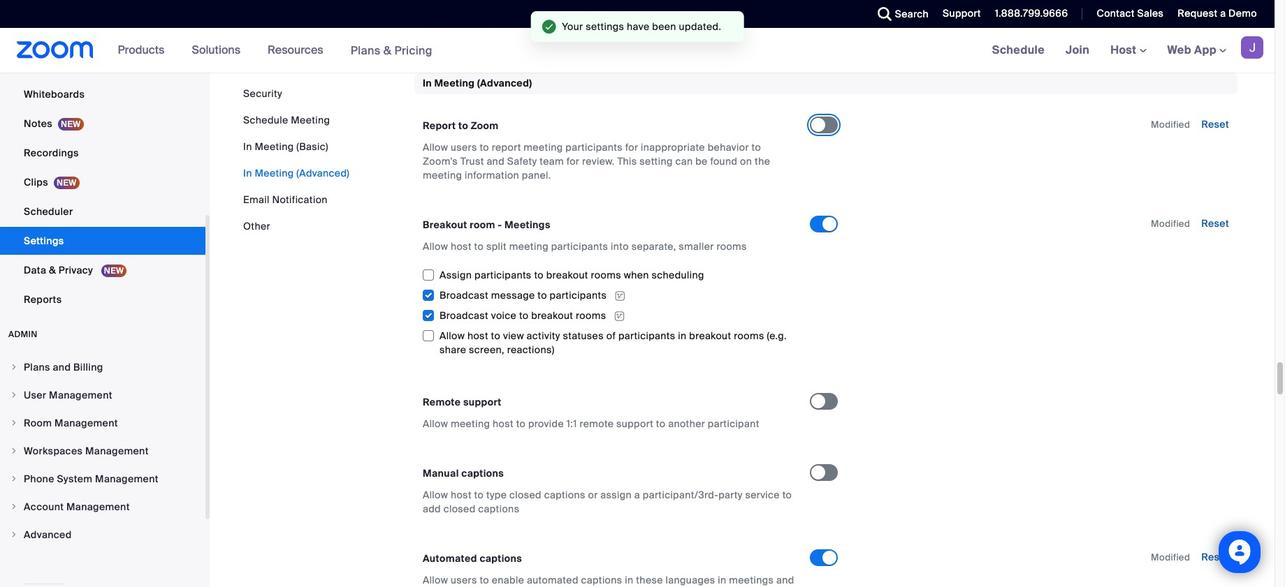 Task type: vqa. For each thing, say whether or not it's contained in the screenshot.
AT
no



Task type: locate. For each thing, give the bounding box(es) containing it.
plans inside menu item
[[24, 361, 50, 374]]

5 right image from the top
[[10, 531, 18, 540]]

support right "remote"
[[463, 396, 502, 409]]

0 horizontal spatial of
[[606, 330, 616, 343]]

assign participants to breakout rooms when scheduling
[[440, 269, 704, 282]]

in down the pricing
[[423, 77, 432, 89]]

management inside room management menu item
[[55, 417, 118, 430]]

in inside all participant profile pictures will be hidden and only the names of participants will be displayed on the video screen. participants will not be able to update their profile pictures in the meeting.
[[570, 20, 579, 33]]

right image for plans
[[10, 363, 18, 372]]

0 horizontal spatial on
[[563, 6, 575, 19]]

0 vertical spatial for
[[625, 141, 638, 154]]

participants down support version for broadcast voice to breakout rooms image
[[618, 330, 676, 343]]

reactions)
[[507, 344, 555, 357]]

menu bar
[[243, 87, 350, 233]]

participants up message
[[475, 269, 532, 282]]

plans and billing
[[24, 361, 103, 374]]

2 modified from the top
[[1151, 218, 1190, 230]]

host inside allow host to type closed captions or assign a participant/3rd-party service to add closed captions
[[451, 489, 472, 502]]

be right can
[[695, 155, 708, 168]]

user
[[24, 389, 46, 402]]

schedule inside "meetings" navigation
[[992, 43, 1045, 57]]

1 vertical spatial right image
[[10, 391, 18, 400]]

allow down "remote"
[[423, 418, 448, 431]]

0 horizontal spatial plans
[[24, 361, 50, 374]]

in
[[423, 77, 432, 89], [243, 140, 252, 153], [243, 167, 252, 180]]

1 broadcast from the top
[[440, 289, 489, 302]]

broadcast up share
[[440, 310, 489, 322]]

1 vertical spatial reset
[[1202, 217, 1229, 230]]

allow users to report meeting participants for inappropriate behavior to zoom's trust and safety team for review. this setting can be found on the meeting information panel.
[[423, 141, 770, 182]]

0 horizontal spatial in meeting (advanced)
[[243, 167, 350, 180]]

2 reset from the top
[[1202, 217, 1229, 230]]

participants
[[423, 6, 480, 19], [566, 141, 623, 154], [551, 241, 608, 253], [475, 269, 532, 282], [550, 289, 607, 302], [618, 330, 676, 343]]

0 vertical spatial participant
[[437, 0, 489, 5]]

2 right image from the top
[[10, 447, 18, 456]]

plans & pricing link
[[351, 43, 433, 58], [351, 43, 433, 58]]

1 vertical spatial in
[[243, 140, 252, 153]]

1 horizontal spatial on
[[740, 155, 752, 168]]

management for user management
[[49, 389, 112, 402]]

be
[[584, 0, 596, 5], [500, 6, 512, 19], [758, 6, 770, 19], [695, 155, 708, 168]]

zoom's
[[423, 155, 458, 168]]

& inside "product information" 'navigation'
[[383, 43, 392, 58]]

meeting down schedule meeting link on the left
[[255, 140, 294, 153]]

zoom logo image
[[17, 41, 93, 59]]

and inside menu item
[[53, 361, 71, 374]]

automated
[[423, 553, 477, 566]]

these
[[636, 575, 663, 587]]

host for view
[[467, 330, 488, 343]]

allow for allow host to split meeting participants into separate, smaller rooms
[[423, 241, 448, 253]]

closed right add
[[444, 503, 476, 516]]

broadcast
[[440, 289, 489, 302], [440, 310, 489, 322]]

0 vertical spatial reset button
[[1202, 118, 1229, 131]]

participant up update on the top left
[[437, 0, 489, 5]]

allow meeting host to provide 1:1 remote support to another participant
[[423, 418, 759, 431]]

participants down assign participants to breakout rooms when scheduling
[[550, 289, 607, 302]]

0 vertical spatial modified
[[1151, 119, 1190, 131]]

2 vertical spatial modified
[[1151, 552, 1190, 564]]

allow users to enable automated captions in these languages in meetings and
[[423, 575, 794, 588]]

a left demo
[[1220, 7, 1226, 20]]

profile
[[492, 0, 522, 5], [496, 20, 526, 33]]

been
[[652, 20, 676, 33]]

management down room management menu item
[[85, 445, 149, 458]]

in meeting (advanced) up notification
[[243, 167, 350, 180]]

1 vertical spatial participant
[[708, 418, 759, 431]]

host for split
[[451, 241, 472, 253]]

plans
[[351, 43, 381, 58], [24, 361, 50, 374]]

3 modified from the top
[[1151, 552, 1190, 564]]

(advanced) up zoom
[[477, 77, 532, 89]]

1 right image from the top
[[10, 363, 18, 372]]

pictures down 'displayed'
[[529, 20, 568, 33]]

and right meetings
[[776, 575, 794, 587]]

breakout down allow host to split meeting participants into separate, smaller rooms
[[546, 269, 588, 282]]

right image inside room management menu item
[[10, 419, 18, 428]]

allow inside allow host to view activity statuses of participants in breakout rooms (e.g. share screen, reactions)
[[440, 330, 465, 343]]

displayed
[[515, 6, 561, 19]]

a inside allow host to type closed captions or assign a participant/3rd-party service to add closed captions
[[634, 489, 640, 502]]

0 horizontal spatial (advanced)
[[297, 167, 350, 180]]

to down all
[[423, 20, 432, 33]]

in meeting (advanced) element
[[414, 73, 1238, 588]]

join
[[1066, 43, 1090, 57]]

-
[[498, 219, 502, 231]]

reset button for allow host to split meeting participants into separate, smaller rooms
[[1202, 217, 1229, 230]]

0 vertical spatial right image
[[10, 363, 18, 372]]

and up screen. on the top
[[634, 0, 652, 5]]

1 horizontal spatial (advanced)
[[477, 77, 532, 89]]

allow for allow users to report meeting participants for inappropriate behavior to zoom's trust and safety team for review. this setting can be found on the meeting information panel.
[[423, 141, 448, 154]]

management inside user management menu item
[[49, 389, 112, 402]]

2 reset button from the top
[[1202, 217, 1229, 230]]

1 vertical spatial a
[[634, 489, 640, 502]]

right image inside account management menu item
[[10, 503, 18, 512]]

to up screen, in the left of the page
[[491, 330, 501, 343]]

0 vertical spatial reset
[[1202, 118, 1229, 131]]

broadcast for broadcast message to participants
[[440, 289, 489, 302]]

allow up share
[[440, 330, 465, 343]]

to left another
[[656, 418, 666, 431]]

allow inside allow users to report meeting participants for inappropriate behavior to zoom's trust and safety team for review. this setting can be found on the meeting information panel.
[[423, 141, 448, 154]]

will left not
[[722, 6, 738, 19]]

2 vertical spatial reset button
[[1202, 552, 1229, 564]]

meeting up email notification
[[255, 167, 294, 180]]

1 vertical spatial for
[[567, 155, 580, 168]]

in meeting (advanced) up zoom
[[423, 77, 532, 89]]

statuses
[[563, 330, 604, 343]]

2 vertical spatial breakout
[[689, 330, 731, 343]]

on right found
[[740, 155, 752, 168]]

2 users from the top
[[451, 575, 477, 587]]

2 right image from the top
[[10, 391, 18, 400]]

1 reset button from the top
[[1202, 118, 1229, 131]]

4 right image from the top
[[10, 503, 18, 512]]

host for type
[[451, 489, 472, 502]]

participants inside all participant profile pictures will be hidden and only the names of participants will be displayed on the video screen. participants will not be able to update their profile pictures in the meeting.
[[423, 6, 480, 19]]

of right names at the right top of the page
[[730, 0, 739, 5]]

allow host to split meeting participants into separate, smaller rooms
[[423, 241, 747, 253]]

will
[[566, 0, 581, 5], [482, 6, 498, 19], [722, 6, 738, 19]]

meeting down the remote support
[[451, 418, 490, 431]]

banner
[[0, 28, 1275, 73]]

profile up 'displayed'
[[492, 0, 522, 5]]

support link
[[932, 0, 985, 28], [943, 7, 981, 20]]

found
[[710, 155, 738, 168]]

allow down breakout
[[423, 241, 448, 253]]

will up their
[[482, 6, 498, 19]]

to left enable
[[480, 575, 489, 587]]

0 vertical spatial a
[[1220, 7, 1226, 20]]

scheduler link
[[0, 198, 205, 226]]

meeting up report to zoom
[[434, 77, 475, 89]]

meeting for in meeting (basic) link
[[255, 140, 294, 153]]

meeting up the '(basic)'
[[291, 114, 330, 126]]

0 vertical spatial of
[[730, 0, 739, 5]]

0 horizontal spatial participant
[[437, 0, 489, 5]]

to inside all participant profile pictures will be hidden and only the names of participants will be displayed on the video screen. participants will not be able to update their profile pictures in the meeting.
[[423, 20, 432, 33]]

breakout left (e.g.
[[689, 330, 731, 343]]

host inside allow host to view activity statuses of participants in breakout rooms (e.g. share screen, reactions)
[[467, 330, 488, 343]]

product information navigation
[[107, 28, 443, 73]]

room management
[[24, 417, 118, 430]]

modified for allow users to report meeting participants for inappropriate behavior to zoom's trust and safety team for review. this setting can be found on the meeting information panel.
[[1151, 119, 1190, 131]]

0 vertical spatial (advanced)
[[477, 77, 532, 89]]

participants up update on the top left
[[423, 6, 480, 19]]

of inside allow host to view activity statuses of participants in breakout rooms (e.g. share screen, reactions)
[[606, 330, 616, 343]]

1 horizontal spatial of
[[730, 0, 739, 5]]

data
[[24, 264, 46, 277]]

in left meetings
[[718, 575, 726, 587]]

3 reset button from the top
[[1202, 552, 1229, 564]]

rooms inside application
[[576, 310, 606, 322]]

for right team
[[567, 155, 580, 168]]

0 vertical spatial users
[[451, 141, 477, 154]]

1 vertical spatial of
[[606, 330, 616, 343]]

right image
[[10, 363, 18, 372], [10, 391, 18, 400]]

participants up review.
[[566, 141, 623, 154]]

modified for allow users to enable automated captions in these languages in meetings and
[[1151, 552, 1190, 564]]

of down support version for broadcast voice to breakout rooms image
[[606, 330, 616, 343]]

the right found
[[755, 155, 770, 168]]

reset button for allow users to enable automated captions in these languages in meetings and
[[1202, 552, 1229, 564]]

0 vertical spatial breakout
[[546, 269, 588, 282]]

right image left workspaces
[[10, 447, 18, 456]]

on
[[563, 6, 575, 19], [740, 155, 752, 168]]

1 vertical spatial (advanced)
[[297, 167, 350, 180]]

modified for allow host to split meeting participants into separate, smaller rooms
[[1151, 218, 1190, 230]]

right image left advanced
[[10, 531, 18, 540]]

account management menu item
[[0, 494, 205, 521]]

for
[[625, 141, 638, 154], [567, 155, 580, 168]]

1 vertical spatial breakout
[[531, 310, 573, 322]]

join link
[[1055, 28, 1100, 73]]

room
[[470, 219, 495, 231]]

right image for room
[[10, 419, 18, 428]]

2 broadcast from the top
[[440, 310, 489, 322]]

1 reset from the top
[[1202, 118, 1229, 131]]

1 users from the top
[[451, 141, 477, 154]]

remote support
[[423, 396, 502, 409]]

and inside allow users to report meeting participants for inappropriate behavior to zoom's trust and safety team for review. this setting can be found on the meeting information panel.
[[487, 155, 505, 168]]

0 vertical spatial plans
[[351, 43, 381, 58]]

2 horizontal spatial will
[[722, 6, 738, 19]]

1 horizontal spatial support
[[616, 418, 654, 431]]

host down the manual captions
[[451, 489, 472, 502]]

breakout up activity
[[531, 310, 573, 322]]

(advanced)
[[477, 77, 532, 89], [297, 167, 350, 180]]

and inside all participant profile pictures will be hidden and only the names of participants will be displayed on the video screen. participants will not be able to update their profile pictures in the meeting.
[[634, 0, 652, 5]]

& inside personal menu menu
[[49, 264, 56, 277]]

solutions
[[192, 43, 240, 57]]

1 vertical spatial broadcast
[[440, 310, 489, 322]]

host
[[1111, 43, 1140, 57]]

host up screen, in the left of the page
[[467, 330, 488, 343]]

participants inside allow users to report meeting participants for inappropriate behavior to zoom's trust and safety team for review. this setting can be found on the meeting information panel.
[[566, 141, 623, 154]]

a
[[1220, 7, 1226, 20], [634, 489, 640, 502]]

schedule for schedule meeting
[[243, 114, 288, 126]]

reset button
[[1202, 118, 1229, 131], [1202, 217, 1229, 230], [1202, 552, 1229, 564]]

to right voice
[[519, 310, 529, 322]]

0 vertical spatial &
[[383, 43, 392, 58]]

to left type on the left of the page
[[474, 489, 484, 502]]

in right success image
[[570, 20, 579, 33]]

rooms up broadcast message to participants application
[[591, 269, 621, 282]]

(advanced) inside in meeting (advanced) element
[[477, 77, 532, 89]]

management down 'billing'
[[49, 389, 112, 402]]

right image left account
[[10, 503, 18, 512]]

allow inside allow users to enable automated captions in these languages in meetings and
[[423, 575, 448, 587]]

0 horizontal spatial for
[[567, 155, 580, 168]]

plans inside "product information" 'navigation'
[[351, 43, 381, 58]]

right image inside workspaces management menu item
[[10, 447, 18, 456]]

1 horizontal spatial in meeting (advanced)
[[423, 77, 532, 89]]

meetings navigation
[[982, 28, 1275, 73]]

0 horizontal spatial a
[[634, 489, 640, 502]]

users for automated
[[451, 575, 477, 587]]

1 vertical spatial reset button
[[1202, 217, 1229, 230]]

into
[[611, 241, 629, 253]]

1 modified from the top
[[1151, 119, 1190, 131]]

right image left phone
[[10, 475, 18, 484]]

and up information
[[487, 155, 505, 168]]

right image inside plans and billing menu item
[[10, 363, 18, 372]]

(advanced) down the '(basic)'
[[297, 167, 350, 180]]

schedule
[[992, 43, 1045, 57], [243, 114, 288, 126]]

2 vertical spatial in
[[243, 167, 252, 180]]

0 horizontal spatial schedule
[[243, 114, 288, 126]]

allow host to view activity statuses of participants in breakout rooms (e.g. share screen, reactions)
[[440, 330, 787, 357]]

1 vertical spatial support
[[616, 418, 654, 431]]

1 vertical spatial closed
[[444, 503, 476, 516]]

1 vertical spatial users
[[451, 575, 477, 587]]

in up the email
[[243, 167, 252, 180]]

management for workspaces management
[[85, 445, 149, 458]]

management down phone system management menu item
[[66, 501, 130, 514]]

& for pricing
[[383, 43, 392, 58]]

group
[[422, 265, 810, 360]]

users
[[451, 141, 477, 154], [451, 575, 477, 587]]

1 horizontal spatial schedule
[[992, 43, 1045, 57]]

to left split
[[474, 241, 484, 253]]

phone system management menu item
[[0, 466, 205, 493]]

captions left these
[[581, 575, 622, 587]]

rooms left (e.g.
[[734, 330, 764, 343]]

management inside account management menu item
[[66, 501, 130, 514]]

1 vertical spatial schedule
[[243, 114, 288, 126]]

0 horizontal spatial will
[[482, 6, 498, 19]]

their
[[471, 20, 493, 33]]

users for report
[[451, 141, 477, 154]]

1 vertical spatial modified
[[1151, 218, 1190, 230]]

right image inside phone system management menu item
[[10, 475, 18, 484]]

email notification
[[243, 194, 328, 206]]

1 vertical spatial plans
[[24, 361, 50, 374]]

1 horizontal spatial for
[[625, 141, 638, 154]]

1 horizontal spatial participant
[[708, 418, 759, 431]]

allow for allow host to view activity statuses of participants in breakout rooms (e.g. share screen, reactions)
[[440, 330, 465, 343]]

another
[[668, 418, 705, 431]]

1 vertical spatial on
[[740, 155, 752, 168]]

3 right image from the top
[[10, 475, 18, 484]]

0 vertical spatial broadcast
[[440, 289, 489, 302]]

broadcast for broadcast voice to breakout rooms
[[440, 310, 489, 322]]

right image left user
[[10, 391, 18, 400]]

notes link
[[0, 110, 205, 138]]

this
[[617, 155, 637, 168]]

0 horizontal spatial &
[[49, 264, 56, 277]]

0 horizontal spatial closed
[[444, 503, 476, 516]]

in down scheduling
[[678, 330, 687, 343]]

allow down 'automated'
[[423, 575, 448, 587]]

right image left 'room' in the left bottom of the page
[[10, 419, 18, 428]]

0 vertical spatial schedule
[[992, 43, 1045, 57]]

breakout inside application
[[531, 310, 573, 322]]

support right 'remote'
[[616, 418, 654, 431]]

1.888.799.9666 button up schedule link
[[995, 7, 1068, 20]]

2 vertical spatial reset
[[1202, 552, 1229, 564]]

report
[[492, 141, 521, 154]]

a right assign
[[634, 489, 640, 502]]

3 reset from the top
[[1202, 552, 1229, 564]]

request a demo link
[[1167, 0, 1275, 28], [1178, 7, 1257, 20]]

right image inside user management menu item
[[10, 391, 18, 400]]

users inside allow users to report meeting participants for inappropriate behavior to zoom's trust and safety team for review. this setting can be found on the meeting information panel.
[[451, 141, 477, 154]]

plans & pricing
[[351, 43, 433, 58]]

only
[[655, 0, 674, 5]]

& left the pricing
[[383, 43, 392, 58]]

0 vertical spatial in meeting (advanced)
[[423, 77, 532, 89]]

users inside allow users to enable automated captions in these languages in meetings and
[[451, 575, 477, 587]]

right image for workspaces
[[10, 447, 18, 456]]

workspaces management
[[24, 445, 149, 458]]

captions up enable
[[480, 553, 522, 566]]

management inside phone system management menu item
[[95, 473, 158, 486]]

plans and billing menu item
[[0, 354, 205, 381]]

assign
[[440, 269, 472, 282]]

voice
[[491, 310, 517, 322]]

0 vertical spatial on
[[563, 6, 575, 19]]

meeting
[[524, 141, 563, 154], [423, 169, 462, 182], [509, 241, 549, 253], [451, 418, 490, 431]]

plans for plans & pricing
[[351, 43, 381, 58]]

on inside all participant profile pictures will be hidden and only the names of participants will be displayed on the video screen. participants will not be able to update their profile pictures in the meeting.
[[563, 6, 575, 19]]

right image
[[10, 419, 18, 428], [10, 447, 18, 456], [10, 475, 18, 484], [10, 503, 18, 512], [10, 531, 18, 540]]

provide
[[528, 418, 564, 431]]

group containing assign participants to breakout rooms when scheduling
[[422, 265, 810, 360]]

banner containing products
[[0, 28, 1275, 73]]

management inside workspaces management menu item
[[85, 445, 149, 458]]

pictures up 'displayed'
[[525, 0, 564, 5]]

names
[[695, 0, 727, 5]]

pictures
[[525, 0, 564, 5], [529, 20, 568, 33]]

workspaces management menu item
[[0, 438, 205, 465]]

allow up zoom's
[[423, 141, 448, 154]]

0 horizontal spatial support
[[463, 396, 502, 409]]

admin menu menu
[[0, 354, 205, 550]]

management up workspaces management
[[55, 417, 118, 430]]

and left 'billing'
[[53, 361, 71, 374]]

captions
[[461, 468, 504, 480], [544, 489, 586, 502], [478, 503, 520, 516], [480, 553, 522, 566], [581, 575, 622, 587]]

right image inside "advanced" menu item
[[10, 531, 18, 540]]

split
[[486, 241, 507, 253]]

management up account management menu item
[[95, 473, 158, 486]]

1 horizontal spatial &
[[383, 43, 392, 58]]

host
[[451, 241, 472, 253], [467, 330, 488, 343], [493, 418, 514, 431], [451, 489, 472, 502]]

support
[[943, 7, 981, 20]]

support version for broadcast voice to breakout rooms image
[[610, 311, 629, 323]]

on up your
[[563, 6, 575, 19]]

captions inside allow users to enable automated captions in these languages in meetings and
[[581, 575, 622, 587]]

& for privacy
[[49, 264, 56, 277]]

0 vertical spatial support
[[463, 396, 502, 409]]

broadcast message to participants application
[[422, 285, 810, 306]]

can
[[675, 155, 693, 168]]

setting
[[640, 155, 673, 168]]

automated captions
[[423, 553, 522, 566]]

schedule down security link
[[243, 114, 288, 126]]

management for room management
[[55, 417, 118, 430]]

other link
[[243, 220, 270, 233]]

be up video
[[584, 0, 596, 5]]

1 right image from the top
[[10, 419, 18, 428]]

manual captions
[[423, 468, 504, 480]]

allow inside allow host to type closed captions or assign a participant/3rd-party service to add closed captions
[[423, 489, 448, 502]]

right image down admin
[[10, 363, 18, 372]]

activity
[[527, 330, 560, 343]]

1 horizontal spatial plans
[[351, 43, 381, 58]]

reset for allow host to split meeting participants into separate, smaller rooms
[[1202, 217, 1229, 230]]

not
[[740, 6, 756, 19]]

1 vertical spatial &
[[49, 264, 56, 277]]

will up your
[[566, 0, 581, 5]]

allow host to type closed captions or assign a participant/3rd-party service to add closed captions
[[423, 489, 792, 516]]

0 vertical spatial closed
[[510, 489, 542, 502]]

schedule down the 1.888.799.9666 at the right top
[[992, 43, 1045, 57]]

management for account management
[[66, 501, 130, 514]]

right image for phone
[[10, 475, 18, 484]]

meetings
[[729, 575, 774, 587]]

1 horizontal spatial closed
[[510, 489, 542, 502]]

breakout for voice
[[531, 310, 573, 322]]



Task type: describe. For each thing, give the bounding box(es) containing it.
solutions button
[[192, 28, 247, 73]]

schedule meeting
[[243, 114, 330, 126]]

1 vertical spatial in meeting (advanced)
[[243, 167, 350, 180]]

notification
[[272, 194, 328, 206]]

to inside allow host to view activity statuses of participants in breakout rooms (e.g. share screen, reactions)
[[491, 330, 501, 343]]

rooms inside allow host to view activity statuses of participants in breakout rooms (e.g. share screen, reactions)
[[734, 330, 764, 343]]

breakout for participants
[[546, 269, 588, 282]]

breakout inside allow host to view activity statuses of participants in breakout rooms (e.g. share screen, reactions)
[[689, 330, 731, 343]]

be right not
[[758, 6, 770, 19]]

billing
[[73, 361, 103, 374]]

have
[[627, 20, 650, 33]]

app
[[1194, 43, 1217, 57]]

1:1
[[567, 418, 577, 431]]

screen,
[[469, 344, 505, 357]]

participants up assign participants to breakout rooms when scheduling
[[551, 241, 608, 253]]

0 vertical spatial profile
[[492, 0, 522, 5]]

user management
[[24, 389, 112, 402]]

on inside allow users to report meeting participants for inappropriate behavior to zoom's trust and safety team for review. this setting can be found on the meeting information panel.
[[740, 155, 752, 168]]

in inside allow host to view activity statuses of participants in breakout rooms (e.g. share screen, reactions)
[[678, 330, 687, 343]]

reset for allow users to report meeting participants for inappropriate behavior to zoom's trust and safety team for review. this setting can be found on the meeting information panel.
[[1202, 118, 1229, 131]]

recordings link
[[0, 139, 205, 167]]

captions left 'or'
[[544, 489, 586, 502]]

to up broadcast message to participants
[[534, 269, 544, 282]]

contact
[[1097, 7, 1135, 20]]

all
[[423, 0, 435, 5]]

languages
[[666, 575, 715, 587]]

1 vertical spatial profile
[[496, 20, 526, 33]]

scheduling
[[652, 269, 704, 282]]

to right behavior
[[752, 141, 761, 154]]

right image for user
[[10, 391, 18, 400]]

meeting down zoom's
[[423, 169, 462, 182]]

the up participants
[[677, 0, 692, 5]]

profile picture image
[[1241, 36, 1264, 59]]

success image
[[542, 20, 556, 34]]

resources
[[268, 43, 323, 57]]

captions up type on the left of the page
[[461, 468, 504, 480]]

the down video
[[581, 20, 597, 33]]

to up broadcast voice to breakout rooms
[[538, 289, 547, 302]]

meeting for schedule meeting link on the left
[[291, 114, 330, 126]]

to left zoom
[[458, 120, 468, 132]]

allow for allow meeting host to provide 1:1 remote support to another participant
[[423, 418, 448, 431]]

participant inside all participant profile pictures will be hidden and only the names of participants will be displayed on the video screen. participants will not be able to update their profile pictures in the meeting.
[[437, 0, 489, 5]]

phone system management
[[24, 473, 158, 486]]

rooms right the smaller
[[717, 241, 747, 253]]

personal
[[24, 59, 66, 71]]

security link
[[243, 87, 282, 100]]

data & privacy link
[[0, 256, 205, 284]]

recordings
[[24, 147, 79, 159]]

notes
[[24, 117, 52, 130]]

(advanced) inside menu bar
[[297, 167, 350, 180]]

broadcast voice to breakout rooms
[[440, 310, 606, 322]]

in for in meeting (basic) link
[[243, 140, 252, 153]]

participants inside allow host to view activity statuses of participants in breakout rooms (e.g. share screen, reactions)
[[618, 330, 676, 343]]

meeting.
[[599, 20, 642, 33]]

1 horizontal spatial will
[[566, 0, 581, 5]]

1 horizontal spatial a
[[1220, 7, 1226, 20]]

advanced menu item
[[0, 522, 205, 549]]

plans for plans and billing
[[24, 361, 50, 374]]

information
[[465, 169, 519, 182]]

settings link
[[0, 227, 205, 255]]

contact sales
[[1097, 7, 1164, 20]]

menu bar containing security
[[243, 87, 350, 233]]

0 vertical spatial in
[[423, 77, 432, 89]]

(e.g.
[[767, 330, 787, 343]]

meeting down the meetings
[[509, 241, 549, 253]]

remote
[[423, 396, 461, 409]]

search
[[895, 8, 929, 20]]

web
[[1168, 43, 1192, 57]]

captions down type on the left of the page
[[478, 503, 520, 516]]

participant/3rd-
[[643, 489, 719, 502]]

automated
[[527, 575, 579, 587]]

in meeting (basic)
[[243, 140, 328, 153]]

1.888.799.9666
[[995, 7, 1068, 20]]

scheduler
[[24, 205, 73, 218]]

web app
[[1168, 43, 1217, 57]]

to left provide
[[516, 418, 526, 431]]

personal devices
[[24, 59, 107, 71]]

broadcast voice to breakout rooms application
[[422, 306, 810, 326]]

email
[[243, 194, 270, 206]]

request a demo
[[1178, 7, 1257, 20]]

schedule link
[[982, 28, 1055, 73]]

assign
[[601, 489, 632, 502]]

web app button
[[1168, 43, 1227, 57]]

account management
[[24, 501, 130, 514]]

to up trust
[[480, 141, 489, 154]]

remote
[[580, 418, 614, 431]]

user management menu item
[[0, 382, 205, 409]]

breakout room - meetings
[[423, 219, 551, 231]]

manual
[[423, 468, 459, 480]]

inappropriate
[[641, 141, 705, 154]]

be inside allow users to report meeting participants for inappropriate behavior to zoom's trust and safety team for review. this setting can be found on the meeting information panel.
[[695, 155, 708, 168]]

update
[[435, 20, 468, 33]]

be left 'displayed'
[[500, 6, 512, 19]]

to inside allow users to enable automated captions in these languages in meetings and
[[480, 575, 489, 587]]

advanced
[[24, 529, 72, 542]]

view
[[503, 330, 524, 343]]

room management menu item
[[0, 410, 205, 437]]

screen.
[[625, 6, 660, 19]]

schedule for schedule
[[992, 43, 1045, 57]]

separate,
[[632, 241, 676, 253]]

type
[[486, 489, 507, 502]]

safety
[[507, 155, 537, 168]]

the inside allow users to report meeting participants for inappropriate behavior to zoom's trust and safety team for review. this setting can be found on the meeting information panel.
[[755, 155, 770, 168]]

pricing
[[395, 43, 433, 58]]

group inside in meeting (advanced) element
[[422, 265, 810, 360]]

in for the in meeting (advanced) link
[[243, 167, 252, 180]]

the up your
[[578, 6, 594, 19]]

party
[[719, 489, 743, 502]]

host left provide
[[493, 418, 514, 431]]

team
[[540, 155, 564, 168]]

and inside allow users to enable automated captions in these languages in meetings and
[[776, 575, 794, 587]]

1 vertical spatial pictures
[[529, 20, 568, 33]]

breakout
[[423, 219, 467, 231]]

broadcast message to participants
[[440, 289, 607, 302]]

devices
[[69, 59, 107, 71]]

email notification link
[[243, 194, 328, 206]]

service
[[745, 489, 780, 502]]

participants inside application
[[550, 289, 607, 302]]

phone
[[24, 473, 54, 486]]

add
[[423, 503, 441, 516]]

right image for account
[[10, 503, 18, 512]]

reset for allow users to enable automated captions in these languages in meetings and
[[1202, 552, 1229, 564]]

1.888.799.9666 button up join
[[985, 0, 1072, 28]]

products button
[[118, 28, 171, 73]]

zoom
[[471, 120, 499, 132]]

whiteboards
[[24, 88, 85, 101]]

in meeting (basic) link
[[243, 140, 328, 153]]

participant inside in meeting (advanced) element
[[708, 418, 759, 431]]

to right service
[[782, 489, 792, 502]]

hidden
[[599, 0, 632, 5]]

reports
[[24, 294, 62, 306]]

other
[[243, 220, 270, 233]]

enable
[[492, 575, 524, 587]]

allow for allow users to enable automated captions in these languages in meetings and
[[423, 575, 448, 587]]

meeting for the in meeting (advanced) link
[[255, 167, 294, 180]]

report to zoom
[[423, 120, 499, 132]]

meeting up team
[[524, 141, 563, 154]]

smaller
[[679, 241, 714, 253]]

of inside all participant profile pictures will be hidden and only the names of participants will be displayed on the video screen. participants will not be able to update their profile pictures in the meeting.
[[730, 0, 739, 5]]

workspaces
[[24, 445, 83, 458]]

0 vertical spatial pictures
[[525, 0, 564, 5]]

support version for broadcast message to participants image
[[610, 290, 630, 303]]

allow for allow host to type closed captions or assign a participant/3rd-party service to add closed captions
[[423, 489, 448, 502]]

when
[[624, 269, 649, 282]]

clips link
[[0, 168, 205, 196]]

personal menu menu
[[0, 0, 205, 315]]

side navigation navigation
[[0, 0, 210, 588]]

in left these
[[625, 575, 634, 587]]

sales
[[1137, 7, 1164, 20]]

reset button for allow users to report meeting participants for inappropriate behavior to zoom's trust and safety team for review. this setting can be found on the meeting information panel.
[[1202, 118, 1229, 131]]



